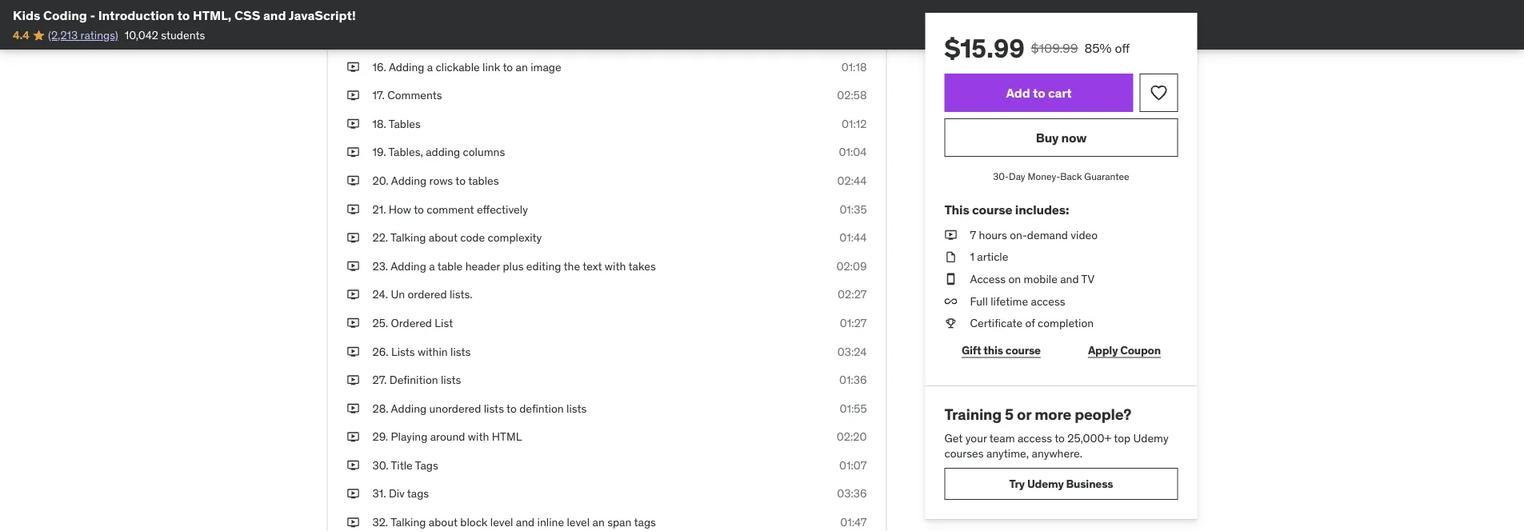 Task type: describe. For each thing, give the bounding box(es) containing it.
link
[[483, 59, 500, 74]]

16.
[[373, 59, 386, 74]]

xsmall image for 29.  playing around with html
[[347, 429, 360, 445]]

xsmall image for 26. lists within lists
[[347, 344, 360, 360]]

23. adding a table header plus editing the text with takes
[[373, 259, 656, 273]]

10,042 students
[[125, 28, 205, 42]]

complexity
[[488, 230, 542, 245]]

off
[[1115, 40, 1130, 56]]

20.
[[373, 173, 389, 188]]

02:09
[[837, 259, 867, 273]]

takes
[[629, 259, 656, 273]]

apply
[[1089, 343, 1118, 357]]

17.
[[373, 88, 385, 102]]

02:27
[[838, 287, 867, 302]]

4.4
[[13, 28, 29, 42]]

to right "link"
[[503, 59, 513, 74]]

tv
[[1082, 272, 1095, 286]]

02:20
[[837, 430, 867, 444]]

image
[[531, 59, 562, 74]]

gift this course link
[[945, 335, 1059, 367]]

on
[[1009, 272, 1022, 286]]

01:36
[[840, 373, 867, 387]]

how
[[389, 202, 411, 216]]

apply coupon
[[1089, 343, 1161, 357]]

guarantee
[[1085, 170, 1130, 182]]

a for clickable
[[427, 59, 433, 74]]

ordered
[[391, 316, 432, 330]]

0 vertical spatial an
[[516, 59, 528, 74]]

tags
[[415, 458, 438, 473]]

or
[[1017, 405, 1032, 424]]

xsmall image for 24. un ordered lists.
[[347, 287, 360, 303]]

to inside training 5 or more people? get your team access to 25,000+ top udemy courses anytime, anywhere.
[[1055, 431, 1065, 445]]

25. ordered list
[[373, 316, 453, 330]]

$15.99
[[945, 32, 1025, 64]]

anytime,
[[987, 447, 1029, 461]]

html
[[492, 430, 522, 444]]

effectively
[[477, 202, 528, 216]]

21. how to comment effectively
[[373, 202, 528, 216]]

around
[[430, 430, 465, 444]]

xsmall image for 32. talking about block level and inline level an span tags
[[347, 515, 360, 531]]

1
[[971, 250, 975, 264]]

31. div tags
[[373, 487, 429, 501]]

1 vertical spatial an
[[593, 515, 605, 530]]

1 horizontal spatial and
[[516, 515, 535, 530]]

plus
[[503, 259, 524, 273]]

xsmall image left full on the bottom right of the page
[[945, 294, 958, 309]]

30. title tags
[[373, 458, 438, 473]]

1 horizontal spatial tags
[[634, 515, 656, 530]]

xsmall image for 20. adding rows to tables
[[347, 173, 360, 189]]

editing
[[527, 259, 561, 273]]

31.
[[373, 487, 386, 501]]

20. adding rows to tables
[[373, 173, 499, 188]]

kids coding - introduction to html, css and javascript!
[[13, 7, 356, 23]]

inline
[[538, 515, 564, 530]]

xsmall image for 25. ordered list
[[347, 315, 360, 331]]

full
[[971, 294, 988, 308]]

on-
[[1010, 228, 1028, 242]]

playing
[[391, 430, 428, 444]]

to up html
[[507, 401, 517, 416]]

0 horizontal spatial and
[[263, 7, 286, 23]]

adding for 23.
[[391, 259, 426, 273]]

24. un ordered lists.
[[373, 287, 473, 302]]

access
[[971, 272, 1006, 286]]

02:58
[[838, 88, 867, 102]]

1 vertical spatial with
[[468, 430, 489, 444]]

tables
[[389, 116, 421, 131]]

wishlist image
[[1150, 83, 1169, 102]]

the
[[564, 259, 580, 273]]

certificate of completion
[[971, 316, 1094, 330]]

about for code
[[429, 230, 458, 245]]

28. adding unordered lists to defintion lists
[[373, 401, 587, 416]]

buy
[[1036, 129, 1059, 146]]

19. tables, adding columns
[[373, 145, 505, 159]]

tables
[[468, 173, 499, 188]]

courses
[[945, 447, 984, 461]]

students
[[161, 28, 205, 42]]

25,000+
[[1068, 431, 1112, 445]]

lists up 'unordered' at the bottom left
[[441, 373, 461, 387]]

2 level from the left
[[567, 515, 590, 530]]

span
[[608, 515, 632, 530]]

hours
[[979, 228, 1008, 242]]

xsmall image for 23. adding a table header plus editing the text with takes
[[347, 259, 360, 274]]

access on mobile and tv
[[971, 272, 1095, 286]]

lists.
[[450, 287, 473, 302]]

of
[[1026, 316, 1036, 330]]

this
[[984, 343, 1004, 357]]

0 vertical spatial tags
[[407, 487, 429, 501]]

mobile
[[1024, 272, 1058, 286]]

unordered
[[429, 401, 481, 416]]

01:12
[[842, 116, 867, 131]]

5
[[1005, 405, 1014, 424]]

now
[[1062, 129, 1087, 146]]

money-
[[1028, 170, 1061, 182]]

1 level from the left
[[491, 515, 513, 530]]

22.
[[373, 230, 388, 245]]

to right how
[[414, 202, 424, 216]]

article
[[978, 250, 1009, 264]]

03:36
[[837, 487, 867, 501]]

25.
[[373, 316, 388, 330]]



Task type: locate. For each thing, give the bounding box(es) containing it.
this course includes:
[[945, 202, 1070, 218]]

udemy right top at the right bottom of the page
[[1134, 431, 1169, 445]]

27.
[[373, 373, 387, 387]]

adding for 20.
[[391, 173, 427, 188]]

xsmall image
[[347, 2, 360, 18], [347, 59, 360, 75], [347, 88, 360, 103], [347, 116, 360, 132], [347, 145, 360, 160], [945, 271, 958, 287], [945, 316, 958, 331], [347, 401, 360, 417]]

2 about from the top
[[429, 515, 458, 530]]

lists right within
[[451, 344, 471, 359]]

access inside training 5 or more people? get your team access to 25,000+ top udemy courses anytime, anywhere.
[[1018, 431, 1053, 445]]

rows
[[430, 173, 453, 188]]

-
[[90, 7, 95, 23]]

an left span
[[593, 515, 605, 530]]

0 horizontal spatial level
[[491, 515, 513, 530]]

cart
[[1048, 84, 1072, 101]]

1 horizontal spatial an
[[593, 515, 605, 530]]

xsmall image for 22. talking about code complexity
[[347, 230, 360, 246]]

an
[[516, 59, 528, 74], [593, 515, 605, 530]]

xsmall image left 21. on the left of the page
[[347, 202, 360, 217]]

about left block
[[429, 515, 458, 530]]

1 vertical spatial talking
[[391, 515, 426, 530]]

udemy inside training 5 or more people? get your team access to 25,000+ top udemy courses anytime, anywhere.
[[1134, 431, 1169, 445]]

0 vertical spatial about
[[429, 230, 458, 245]]

xsmall image for 31. div tags
[[347, 486, 360, 502]]

xsmall image
[[347, 173, 360, 189], [347, 202, 360, 217], [945, 227, 958, 243], [347, 230, 360, 246], [945, 249, 958, 265], [347, 259, 360, 274], [347, 287, 360, 303], [945, 294, 958, 309], [347, 315, 360, 331], [347, 344, 360, 360], [347, 372, 360, 388], [347, 429, 360, 445], [347, 458, 360, 474], [347, 486, 360, 502], [347, 515, 360, 531]]

29.
[[373, 430, 388, 444]]

7
[[971, 228, 977, 242]]

clickable
[[436, 59, 480, 74]]

comments
[[388, 88, 442, 102]]

1 vertical spatial and
[[1061, 272, 1079, 286]]

tags right span
[[634, 515, 656, 530]]

your
[[966, 431, 987, 445]]

30.
[[373, 458, 389, 473]]

0 vertical spatial udemy
[[1134, 431, 1169, 445]]

2 vertical spatial and
[[516, 515, 535, 530]]

0 vertical spatial talking
[[391, 230, 426, 245]]

try udemy business
[[1010, 477, 1114, 491]]

a left clickable
[[427, 59, 433, 74]]

1 talking from the top
[[391, 230, 426, 245]]

xsmall image left 32. in the bottom left of the page
[[347, 515, 360, 531]]

get
[[945, 431, 963, 445]]

32. talking about block level and inline level an span tags
[[373, 515, 656, 530]]

adding right 16.
[[389, 59, 425, 74]]

kids
[[13, 7, 40, 23]]

16. adding a clickable link to an image
[[373, 59, 562, 74]]

02:44
[[838, 173, 867, 188]]

xsmall image left 31.
[[347, 486, 360, 502]]

to left "cart"
[[1033, 84, 1046, 101]]

talking right '22.'
[[391, 230, 426, 245]]

and left the inline
[[516, 515, 535, 530]]

udemy right try
[[1028, 477, 1064, 491]]

tables,
[[389, 145, 423, 159]]

to right rows in the left of the page
[[456, 173, 466, 188]]

add
[[1006, 84, 1031, 101]]

xsmall image left 29. in the bottom left of the page
[[347, 429, 360, 445]]

a for table
[[429, 259, 435, 273]]

2 horizontal spatial and
[[1061, 272, 1079, 286]]

1 about from the top
[[429, 230, 458, 245]]

tags right div
[[407, 487, 429, 501]]

ordered
[[408, 287, 447, 302]]

xsmall image left 1
[[945, 249, 958, 265]]

day
[[1009, 170, 1026, 182]]

gift this course
[[962, 343, 1041, 357]]

adding right 20. at the left top
[[391, 173, 427, 188]]

32.
[[373, 515, 388, 530]]

list
[[435, 316, 453, 330]]

03:24
[[838, 344, 867, 359]]

course
[[972, 202, 1013, 218], [1006, 343, 1041, 357]]

adding right the 23.
[[391, 259, 426, 273]]

course down "of"
[[1006, 343, 1041, 357]]

video
[[1071, 228, 1098, 242]]

1 vertical spatial access
[[1018, 431, 1053, 445]]

xsmall image for 30. title tags
[[347, 458, 360, 474]]

a
[[427, 59, 433, 74], [429, 259, 435, 273]]

level right the inline
[[567, 515, 590, 530]]

0 horizontal spatial tags
[[407, 487, 429, 501]]

to up students
[[177, 7, 190, 23]]

22. talking about code complexity
[[373, 230, 542, 245]]

21.
[[373, 202, 386, 216]]

defintion
[[520, 401, 564, 416]]

course inside gift this course link
[[1006, 343, 1041, 357]]

$15.99 $109.99 85% off
[[945, 32, 1130, 64]]

div
[[389, 487, 405, 501]]

xsmall image left the 23.
[[347, 259, 360, 274]]

with right text
[[605, 259, 626, 273]]

0 horizontal spatial udemy
[[1028, 477, 1064, 491]]

apply coupon button
[[1071, 335, 1179, 367]]

try udemy business link
[[945, 468, 1179, 500]]

to up anywhere.
[[1055, 431, 1065, 445]]

17. comments
[[373, 88, 442, 102]]

javascript!
[[289, 7, 356, 23]]

29.  playing around with html
[[373, 430, 522, 444]]

1 vertical spatial about
[[429, 515, 458, 530]]

lists up html
[[484, 401, 504, 416]]

block
[[461, 515, 488, 530]]

talking for 32.
[[391, 515, 426, 530]]

and right css
[[263, 7, 286, 23]]

0 horizontal spatial an
[[516, 59, 528, 74]]

text
[[583, 259, 602, 273]]

anywhere.
[[1032, 447, 1083, 461]]

1 vertical spatial course
[[1006, 343, 1041, 357]]

css
[[234, 7, 260, 23]]

1 vertical spatial udemy
[[1028, 477, 1064, 491]]

10,042
[[125, 28, 158, 42]]

code
[[461, 230, 485, 245]]

access down or on the right bottom of page
[[1018, 431, 1053, 445]]

with
[[605, 259, 626, 273], [468, 430, 489, 444]]

xsmall image left 27.
[[347, 372, 360, 388]]

about for block
[[429, 515, 458, 530]]

lists right defintion
[[567, 401, 587, 416]]

1 vertical spatial a
[[429, 259, 435, 273]]

training
[[945, 405, 1002, 424]]

xsmall image left 24.
[[347, 287, 360, 303]]

0 vertical spatial and
[[263, 7, 286, 23]]

xsmall image left 26. on the left bottom of the page
[[347, 344, 360, 360]]

demand
[[1028, 228, 1068, 242]]

1 vertical spatial tags
[[634, 515, 656, 530]]

a left table
[[429, 259, 435, 273]]

26.
[[373, 344, 389, 359]]

course up hours
[[972, 202, 1013, 218]]

30-
[[994, 170, 1009, 182]]

1 horizontal spatial level
[[567, 515, 590, 530]]

xsmall image left 30.
[[347, 458, 360, 474]]

1 horizontal spatial with
[[605, 259, 626, 273]]

coding
[[43, 7, 87, 23]]

xsmall image left 25.
[[347, 315, 360, 331]]

2 talking from the top
[[391, 515, 426, 530]]

18. tables
[[373, 116, 421, 131]]

adding for 28.
[[391, 401, 427, 416]]

and
[[263, 7, 286, 23], [1061, 272, 1079, 286], [516, 515, 535, 530]]

access down mobile
[[1031, 294, 1066, 308]]

with left html
[[468, 430, 489, 444]]

ratings)
[[81, 28, 118, 42]]

0 horizontal spatial with
[[468, 430, 489, 444]]

adding for 16.
[[389, 59, 425, 74]]

1 horizontal spatial udemy
[[1134, 431, 1169, 445]]

try
[[1010, 477, 1025, 491]]

business
[[1067, 477, 1114, 491]]

coupon
[[1121, 343, 1161, 357]]

01:35
[[840, 202, 867, 216]]

(2,213
[[48, 28, 78, 42]]

columns
[[463, 145, 505, 159]]

team
[[990, 431, 1015, 445]]

0 vertical spatial a
[[427, 59, 433, 74]]

xsmall image for 27. definition lists
[[347, 372, 360, 388]]

an left image
[[516, 59, 528, 74]]

xsmall image left 20. at the left top
[[347, 173, 360, 189]]

completion
[[1038, 316, 1094, 330]]

01:47
[[841, 515, 867, 530]]

level right block
[[491, 515, 513, 530]]

85%
[[1085, 40, 1112, 56]]

certificate
[[971, 316, 1023, 330]]

about up table
[[429, 230, 458, 245]]

to inside button
[[1033, 84, 1046, 101]]

lists
[[451, 344, 471, 359], [441, 373, 461, 387], [484, 401, 504, 416], [567, 401, 587, 416]]

includes:
[[1016, 202, 1070, 218]]

talking for 22.
[[391, 230, 426, 245]]

xsmall image left 7
[[945, 227, 958, 243]]

talking right 32. in the bottom left of the page
[[391, 515, 426, 530]]

add to cart button
[[945, 74, 1134, 112]]

27. definition lists
[[373, 373, 461, 387]]

buy now
[[1036, 129, 1087, 146]]

lifetime
[[991, 294, 1029, 308]]

23.
[[373, 259, 388, 273]]

adding right 28.
[[391, 401, 427, 416]]

0 vertical spatial course
[[972, 202, 1013, 218]]

and left tv in the bottom right of the page
[[1061, 272, 1079, 286]]

0 vertical spatial access
[[1031, 294, 1066, 308]]

0 vertical spatial with
[[605, 259, 626, 273]]

xsmall image left '22.'
[[347, 230, 360, 246]]

within
[[418, 344, 448, 359]]

(2,213 ratings)
[[48, 28, 118, 42]]

this
[[945, 202, 970, 218]]

01:07
[[840, 458, 867, 473]]

xsmall image for 21. how to comment effectively
[[347, 202, 360, 217]]



Task type: vqa. For each thing, say whether or not it's contained in the screenshot.


